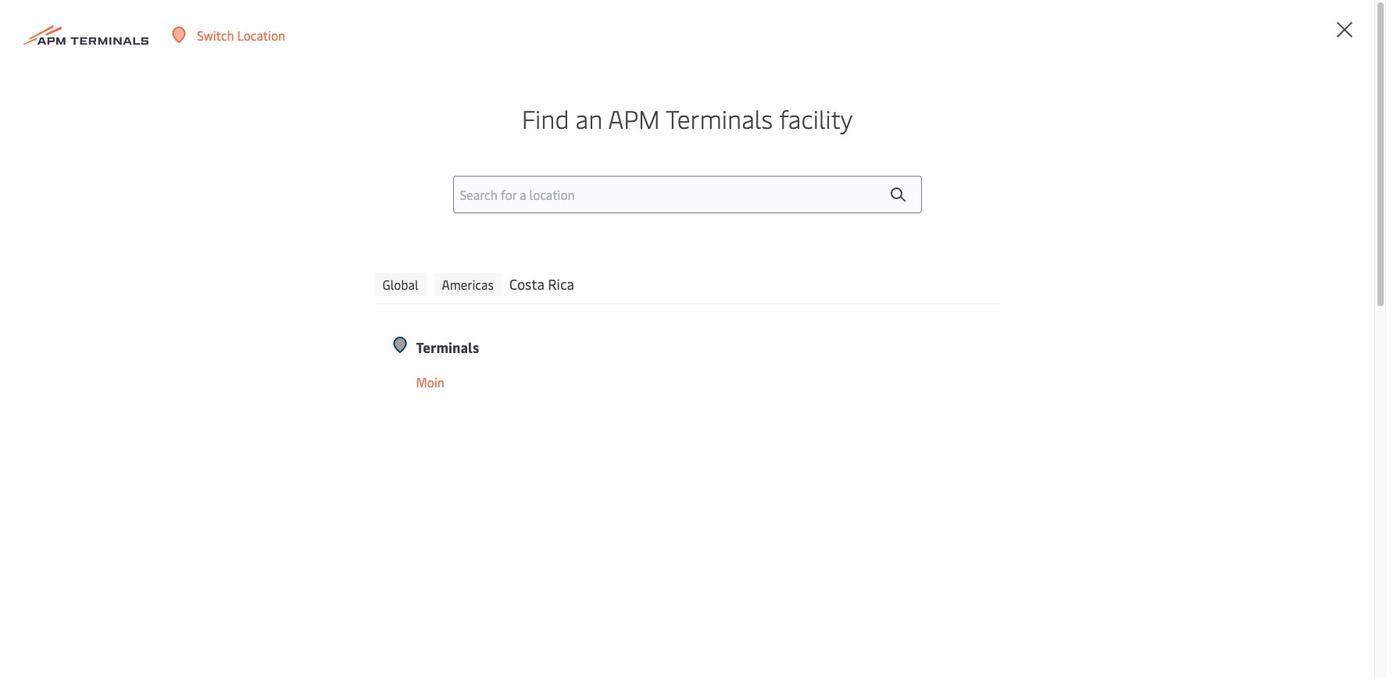 Task type: describe. For each thing, give the bounding box(es) containing it.
login
[[1219, 14, 1249, 32]]

costa
[[509, 275, 545, 294]]

costa rica button
[[509, 273, 574, 296]]

apm inside apm terminals inland services ecuador
[[888, 243, 982, 304]]

2 vertical spatial terminals
[[416, 338, 479, 357]]

switch location
[[197, 26, 285, 43]]

costa rica
[[509, 275, 574, 294]]

Search for a location search field
[[453, 176, 922, 214]]

find an apm terminals facility
[[522, 102, 853, 135]]

account
[[1299, 14, 1345, 32]]

americas button
[[434, 273, 502, 296]]

create
[[1260, 14, 1296, 32]]

global button
[[375, 273, 426, 296]]

an
[[576, 102, 603, 135]]

terminals inside apm terminals inland services ecuador
[[992, 243, 1187, 304]]



Task type: locate. For each thing, give the bounding box(es) containing it.
0 vertical spatial apm
[[608, 102, 660, 135]]

inland
[[888, 296, 1012, 358]]

moin link
[[416, 373, 646, 393]]

global
[[383, 276, 419, 293]]

services
[[1024, 296, 1187, 358]]

rica
[[548, 275, 574, 294]]

0 vertical spatial terminals
[[666, 102, 773, 135]]

login / create account link
[[1190, 0, 1345, 46]]

apm terminals inland services ecuador
[[888, 243, 1187, 411]]

location
[[237, 26, 285, 43]]

login / create account
[[1219, 14, 1345, 32]]

1 vertical spatial apm
[[888, 243, 982, 304]]

1 horizontal spatial terminals
[[666, 102, 773, 135]]

1 vertical spatial terminals
[[992, 243, 1187, 304]]

americas
[[442, 276, 494, 293]]

0 horizontal spatial terminals
[[416, 338, 479, 357]]

moin
[[416, 374, 445, 391]]

facility
[[780, 102, 853, 135]]

/
[[1252, 14, 1257, 32]]

1 horizontal spatial apm
[[888, 243, 982, 304]]

terminals
[[666, 102, 773, 135], [992, 243, 1187, 304], [416, 338, 479, 357]]

0 horizontal spatial apm
[[608, 102, 660, 135]]

find
[[522, 102, 569, 135]]

ecuador
[[888, 349, 1052, 411]]

switch
[[197, 26, 234, 43]]

apm
[[608, 102, 660, 135], [888, 243, 982, 304]]

2 horizontal spatial terminals
[[992, 243, 1187, 304]]



Task type: vqa. For each thing, say whether or not it's contained in the screenshot.
Switch
yes



